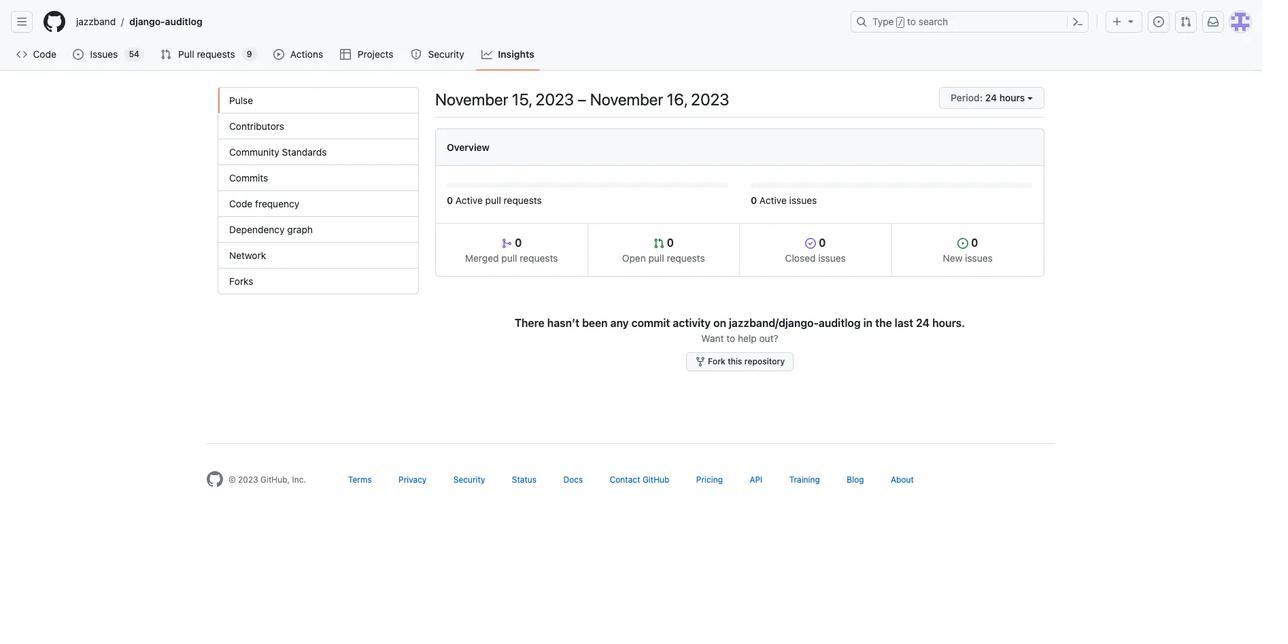 Task type: describe. For each thing, give the bounding box(es) containing it.
issues for closed
[[818, 252, 846, 264]]

0 horizontal spatial git pull request image
[[161, 49, 171, 60]]

type
[[873, 16, 894, 27]]

0 vertical spatial security link
[[405, 44, 471, 65]]

code for code frequency
[[229, 198, 253, 209]]

django-
[[129, 16, 165, 27]]

november 15, 2023 – november 16, 2023
[[435, 90, 730, 109]]

contact github
[[610, 475, 670, 485]]

0 horizontal spatial pull
[[485, 195, 501, 206]]

new issues
[[943, 252, 993, 264]]

issue closed image
[[805, 238, 816, 249]]

the
[[875, 317, 892, 329]]

community
[[229, 146, 279, 158]]

want
[[701, 333, 724, 344]]

last
[[895, 317, 914, 329]]

homepage image
[[44, 11, 65, 33]]

status link
[[512, 475, 537, 485]]

blog
[[847, 475, 864, 485]]

terms link
[[348, 475, 372, 485]]

pricing link
[[696, 475, 723, 485]]

community standards
[[229, 146, 327, 158]]

requests right open
[[667, 252, 705, 264]]

community standards link
[[218, 139, 418, 165]]

open pull requests
[[622, 252, 705, 264]]

active for pull
[[456, 195, 483, 206]]

actions link
[[268, 44, 329, 65]]

network
[[229, 250, 266, 261]]

0 for merged pull requests
[[512, 237, 522, 249]]

1 november from the left
[[435, 90, 508, 109]]

1 horizontal spatial to
[[907, 16, 916, 27]]

django-auditlog link
[[124, 11, 208, 33]]

0 for closed issues
[[816, 237, 826, 249]]

16,
[[667, 90, 687, 109]]

1 vertical spatial security
[[453, 475, 485, 485]]

closed
[[785, 252, 816, 264]]

contact github link
[[610, 475, 670, 485]]

projects link
[[335, 44, 400, 65]]

0 horizontal spatial 2023
[[238, 475, 258, 485]]

network link
[[218, 243, 418, 269]]

in
[[863, 317, 873, 329]]

on
[[714, 317, 726, 329]]

docs link
[[563, 475, 583, 485]]

overview
[[447, 141, 490, 153]]

dependency
[[229, 224, 285, 235]]

frequency
[[255, 198, 299, 209]]

2 horizontal spatial 2023
[[691, 90, 730, 109]]

there
[[515, 317, 545, 329]]

been
[[582, 317, 608, 329]]

there hasn't been any commit activity on jazzband/django-auditlog in the last 24 hours. want to help out?
[[515, 317, 965, 344]]

inc.
[[292, 475, 306, 485]]

jazzband link
[[71, 11, 121, 33]]

code image
[[16, 49, 27, 60]]

repo forked image
[[695, 356, 706, 367]]

fork this repository
[[706, 356, 785, 367]]

requests up git merge icon
[[504, 195, 542, 206]]

0 horizontal spatial issues
[[789, 195, 817, 206]]

0 for new issues
[[969, 237, 978, 249]]

issues
[[90, 48, 118, 60]]

0 vertical spatial git pull request image
[[1181, 16, 1192, 27]]

github,
[[261, 475, 290, 485]]

closed issues
[[785, 252, 846, 264]]

period:
[[951, 92, 983, 103]]

help
[[738, 333, 757, 344]]

0 for open pull requests
[[664, 237, 674, 249]]

pull for open
[[649, 252, 664, 264]]

contributors
[[229, 120, 284, 132]]

pull
[[178, 48, 194, 60]]

activity
[[673, 317, 711, 329]]

9
[[247, 49, 252, 59]]

0 active issues
[[751, 195, 817, 206]]

auditlog inside 'jazzband / django-auditlog'
[[165, 16, 202, 27]]

/ for jazzband
[[121, 16, 124, 28]]

standards
[[282, 146, 327, 158]]

15,
[[512, 90, 532, 109]]

about
[[891, 475, 914, 485]]

contact
[[610, 475, 640, 485]]

code frequency link
[[218, 191, 418, 217]]

active for issues
[[760, 195, 787, 206]]

hasn't
[[547, 317, 580, 329]]

git merge image
[[501, 238, 512, 249]]



Task type: locate. For each thing, give the bounding box(es) containing it.
git pull request image
[[1181, 16, 1192, 27], [161, 49, 171, 60], [653, 238, 664, 249]]

search
[[919, 16, 948, 27]]

triangle down image
[[1126, 16, 1136, 27]]

0 vertical spatial auditlog
[[165, 16, 202, 27]]

graph
[[287, 224, 313, 235]]

jazzband
[[76, 16, 116, 27]]

1 horizontal spatial pull
[[501, 252, 517, 264]]

1 vertical spatial security link
[[453, 475, 485, 485]]

commits
[[229, 172, 268, 184]]

issues
[[789, 195, 817, 206], [818, 252, 846, 264], [965, 252, 993, 264]]

commits link
[[218, 165, 418, 191]]

2023
[[536, 90, 574, 109], [691, 90, 730, 109], [238, 475, 258, 485]]

training link
[[789, 475, 820, 485]]

fork
[[708, 356, 726, 367]]

api
[[750, 475, 763, 485]]

blog link
[[847, 475, 864, 485]]

auditlog inside there hasn't been any commit activity on jazzband/django-auditlog in the last 24 hours. want to help out?
[[819, 317, 861, 329]]

issues up issue closed image
[[789, 195, 817, 206]]

projects
[[358, 48, 394, 60]]

2 horizontal spatial issues
[[965, 252, 993, 264]]

security
[[428, 48, 464, 60], [453, 475, 485, 485]]

any
[[611, 317, 629, 329]]

github
[[643, 475, 670, 485]]

privacy
[[399, 475, 427, 485]]

table image
[[340, 49, 351, 60]]

0 active pull requests
[[447, 195, 542, 206]]

/ inside 'jazzband / django-auditlog'
[[121, 16, 124, 28]]

jazzband / django-auditlog
[[76, 16, 202, 28]]

issues for new
[[965, 252, 993, 264]]

1 horizontal spatial active
[[760, 195, 787, 206]]

api link
[[750, 475, 763, 485]]

1 horizontal spatial /
[[898, 18, 903, 27]]

pulse link
[[218, 88, 418, 114]]

list containing jazzband
[[71, 11, 843, 33]]

this
[[728, 356, 742, 367]]

november right –
[[590, 90, 663, 109]]

2023 right 16, in the right of the page
[[691, 90, 730, 109]]

git pull request image left "pull"
[[161, 49, 171, 60]]

git pull request image right issue opened image
[[1181, 16, 1192, 27]]

commit
[[632, 317, 670, 329]]

/ right type
[[898, 18, 903, 27]]

1 horizontal spatial issues
[[818, 252, 846, 264]]

pull down overview
[[485, 195, 501, 206]]

2 active from the left
[[760, 195, 787, 206]]

terms
[[348, 475, 372, 485]]

play image
[[273, 49, 284, 60]]

security right shield icon on the left of the page
[[428, 48, 464, 60]]

0 horizontal spatial /
[[121, 16, 124, 28]]

november
[[435, 90, 508, 109], [590, 90, 663, 109]]

active
[[456, 195, 483, 206], [760, 195, 787, 206]]

54
[[129, 49, 139, 59]]

issues right the new
[[965, 252, 993, 264]]

0 vertical spatial security
[[428, 48, 464, 60]]

pull
[[485, 195, 501, 206], [501, 252, 517, 264], [649, 252, 664, 264]]

24 right last
[[916, 317, 930, 329]]

24 inside there hasn't been any commit activity on jazzband/django-auditlog in the last 24 hours. want to help out?
[[916, 317, 930, 329]]

0 horizontal spatial active
[[456, 195, 483, 206]]

type / to search
[[873, 16, 948, 27]]

new
[[943, 252, 963, 264]]

/ for type
[[898, 18, 903, 27]]

1 horizontal spatial november
[[590, 90, 663, 109]]

code frequency
[[229, 198, 299, 209]]

training
[[789, 475, 820, 485]]

active down overview
[[456, 195, 483, 206]]

1 horizontal spatial git pull request image
[[653, 238, 664, 249]]

status
[[512, 475, 537, 485]]

0 horizontal spatial issue opened image
[[73, 49, 84, 60]]

dependency graph link
[[218, 217, 418, 243]]

security link left graph image
[[405, 44, 471, 65]]

jazzband/django-
[[729, 317, 819, 329]]

0 horizontal spatial to
[[727, 333, 735, 344]]

©
[[229, 475, 236, 485]]

1 horizontal spatial 24
[[985, 92, 997, 103]]

to
[[907, 16, 916, 27], [727, 333, 735, 344]]

to inside there hasn't been any commit activity on jazzband/django-auditlog in the last 24 hours. want to help out?
[[727, 333, 735, 344]]

to left "help"
[[727, 333, 735, 344]]

1 vertical spatial to
[[727, 333, 735, 344]]

1 vertical spatial git pull request image
[[161, 49, 171, 60]]

0
[[447, 195, 453, 206], [751, 195, 757, 206], [512, 237, 522, 249], [664, 237, 674, 249], [816, 237, 826, 249], [969, 237, 978, 249]]

security left status
[[453, 475, 485, 485]]

2 horizontal spatial pull
[[649, 252, 664, 264]]

code down the commits
[[229, 198, 253, 209]]

auditlog left in
[[819, 317, 861, 329]]

0 vertical spatial code
[[33, 48, 56, 60]]

insights link
[[476, 44, 540, 65]]

1 horizontal spatial 2023
[[536, 90, 574, 109]]

command palette image
[[1073, 16, 1083, 27]]

november down graph image
[[435, 90, 508, 109]]

code link
[[11, 44, 62, 65]]

forks
[[229, 275, 253, 287]]

24
[[985, 92, 997, 103], [916, 317, 930, 329]]

insights
[[498, 48, 535, 60]]

homepage image
[[207, 471, 223, 488]]

hours.
[[933, 317, 965, 329]]

about link
[[891, 475, 914, 485]]

actions
[[290, 48, 323, 60]]

notifications image
[[1208, 16, 1219, 27]]

issue opened image left issues
[[73, 49, 84, 60]]

0 horizontal spatial auditlog
[[165, 16, 202, 27]]

1 vertical spatial issue opened image
[[958, 238, 969, 249]]

auditlog
[[165, 16, 202, 27], [819, 317, 861, 329]]

repository
[[745, 356, 785, 367]]

issues right closed
[[818, 252, 846, 264]]

pull down git merge icon
[[501, 252, 517, 264]]

forks link
[[218, 269, 418, 294]]

merged
[[465, 252, 499, 264]]

code for code
[[33, 48, 56, 60]]

2 vertical spatial git pull request image
[[653, 238, 664, 249]]

code
[[33, 48, 56, 60], [229, 198, 253, 209]]

privacy link
[[399, 475, 427, 485]]

open
[[622, 252, 646, 264]]

issue opened image
[[1153, 16, 1164, 27]]

issue opened image up new issues
[[958, 238, 969, 249]]

1 vertical spatial auditlog
[[819, 317, 861, 329]]

to left the search
[[907, 16, 916, 27]]

security link left status
[[453, 475, 485, 485]]

out?
[[759, 333, 779, 344]]

2023 left –
[[536, 90, 574, 109]]

requests right merged
[[520, 252, 558, 264]]

merged pull requests
[[465, 252, 558, 264]]

–
[[578, 90, 587, 109]]

0 horizontal spatial 24
[[916, 317, 930, 329]]

24 left hours
[[985, 92, 997, 103]]

active up closed
[[760, 195, 787, 206]]

auditlog up "pull"
[[165, 16, 202, 27]]

/ left django-
[[121, 16, 124, 28]]

/
[[121, 16, 124, 28], [898, 18, 903, 27]]

1 horizontal spatial code
[[229, 198, 253, 209]]

list
[[71, 11, 843, 33]]

2 november from the left
[[590, 90, 663, 109]]

pull right open
[[649, 252, 664, 264]]

contributors link
[[218, 114, 418, 139]]

pull requests
[[178, 48, 235, 60]]

0 horizontal spatial november
[[435, 90, 508, 109]]

code inside insights element
[[229, 198, 253, 209]]

graph image
[[482, 49, 493, 60]]

/ inside type / to search
[[898, 18, 903, 27]]

hours
[[1000, 92, 1025, 103]]

code right code image
[[33, 48, 56, 60]]

requests right "pull"
[[197, 48, 235, 60]]

pulse
[[229, 95, 253, 106]]

2023 right '©'
[[238, 475, 258, 485]]

0 vertical spatial 24
[[985, 92, 997, 103]]

1 horizontal spatial issue opened image
[[958, 238, 969, 249]]

git pull request image up open pull requests
[[653, 238, 664, 249]]

dependency graph
[[229, 224, 313, 235]]

2 horizontal spatial git pull request image
[[1181, 16, 1192, 27]]

© 2023 github, inc.
[[229, 475, 306, 485]]

issue opened image
[[73, 49, 84, 60], [958, 238, 969, 249]]

0 vertical spatial issue opened image
[[73, 49, 84, 60]]

0 vertical spatial to
[[907, 16, 916, 27]]

pull for merged
[[501, 252, 517, 264]]

1 vertical spatial code
[[229, 198, 253, 209]]

0 horizontal spatial code
[[33, 48, 56, 60]]

shield image
[[411, 49, 422, 60]]

plus image
[[1112, 16, 1123, 27]]

1 horizontal spatial auditlog
[[819, 317, 861, 329]]

1 active from the left
[[456, 195, 483, 206]]

1 vertical spatial 24
[[916, 317, 930, 329]]

docs
[[563, 475, 583, 485]]

insights element
[[218, 87, 419, 294]]

pricing
[[696, 475, 723, 485]]



Task type: vqa. For each thing, say whether or not it's contained in the screenshot.
9
yes



